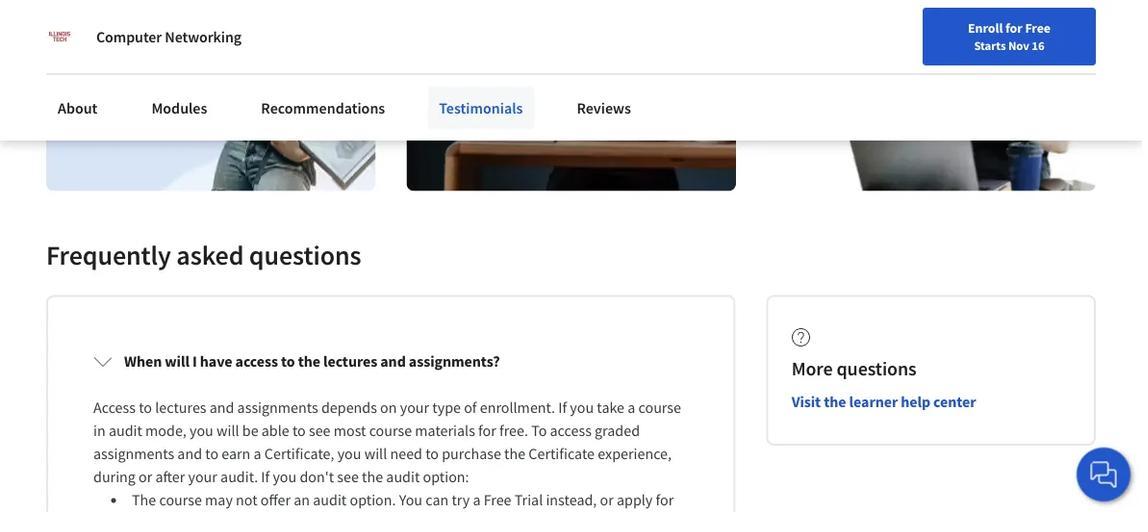 Task type: locate. For each thing, give the bounding box(es) containing it.
individuals
[[55, 10, 128, 29]]

0 horizontal spatial assignments
[[93, 444, 174, 463]]

1 vertical spatial your
[[400, 398, 429, 417]]

course up graded
[[639, 398, 682, 417]]

assignments?
[[409, 352, 500, 371]]

career
[[707, 61, 744, 78]]

0 vertical spatial for
[[1006, 19, 1023, 37]]

2 horizontal spatial for
[[1006, 19, 1023, 37]]

certificate,
[[265, 444, 335, 463]]

2 vertical spatial course
[[159, 490, 202, 510]]

0 horizontal spatial or
[[139, 467, 152, 487]]

0 vertical spatial and
[[381, 352, 406, 371]]

1 horizontal spatial audit
[[313, 490, 347, 510]]

1 horizontal spatial a
[[473, 490, 481, 510]]

access up certificate on the bottom of page
[[550, 421, 592, 440]]

2 horizontal spatial your
[[651, 61, 676, 78]]

your
[[651, 61, 676, 78], [400, 398, 429, 417], [188, 467, 217, 487]]

you up offer on the bottom
[[273, 467, 297, 487]]

0 vertical spatial if
[[559, 398, 567, 417]]

audit.
[[221, 467, 258, 487]]

when
[[124, 352, 162, 371]]

lectures up depends
[[323, 352, 378, 371]]

1 horizontal spatial for
[[656, 490, 674, 510]]

2 horizontal spatial and
[[381, 352, 406, 371]]

1 horizontal spatial if
[[559, 398, 567, 417]]

for
[[31, 10, 52, 29]]

2 horizontal spatial audit
[[386, 467, 420, 487]]

2 vertical spatial and
[[177, 444, 202, 463]]

1 vertical spatial a
[[254, 444, 262, 463]]

for individuals
[[31, 10, 128, 29]]

0 vertical spatial access
[[235, 352, 278, 371]]

free.
[[500, 421, 529, 440]]

1 vertical spatial assignments
[[93, 444, 174, 463]]

0 vertical spatial course
[[639, 398, 682, 417]]

and up 'after'
[[177, 444, 202, 463]]

instead,
[[546, 490, 597, 510]]

take
[[597, 398, 625, 417]]

1 vertical spatial if
[[261, 467, 270, 487]]

access right have
[[235, 352, 278, 371]]

0 horizontal spatial lectures
[[155, 398, 207, 417]]

for left free.
[[479, 421, 497, 440]]

offer
[[261, 490, 291, 510]]

a right earn at left bottom
[[254, 444, 262, 463]]

1 vertical spatial and
[[210, 398, 234, 417]]

access
[[235, 352, 278, 371], [550, 421, 592, 440]]

after
[[155, 467, 185, 487]]

0 horizontal spatial will
[[165, 352, 190, 371]]

will left be
[[217, 421, 239, 440]]

assignments up during
[[93, 444, 174, 463]]

option.
[[350, 490, 396, 510]]

questions right asked
[[249, 238, 362, 271]]

lectures
[[323, 352, 378, 371], [155, 398, 207, 417]]

1 vertical spatial free
[[484, 490, 512, 510]]

a right the try at left bottom
[[473, 490, 481, 510]]

shopping cart: 1 item image
[[763, 53, 800, 84]]

0 vertical spatial audit
[[109, 421, 142, 440]]

visit
[[792, 392, 821, 411]]

the
[[298, 352, 321, 371], [824, 392, 847, 411], [505, 444, 526, 463], [362, 467, 383, 487]]

1 horizontal spatial access
[[550, 421, 592, 440]]

2 vertical spatial audit
[[313, 490, 347, 510]]

0 horizontal spatial access
[[235, 352, 278, 371]]

will left need
[[365, 444, 387, 463]]

a
[[628, 398, 636, 417], [254, 444, 262, 463], [473, 490, 481, 510]]

1 vertical spatial access
[[550, 421, 592, 440]]

enroll
[[969, 19, 1004, 37]]

1 vertical spatial will
[[217, 421, 239, 440]]

access to lectures and assignments depends on your type of enrollment. if you take a course in audit mode, you will be able to see most course materials for free. to access graded assignments and to earn a certificate, you will need to purchase the certificate experience, during or after your audit. if you don't see the audit option: the course may not offer an audit option. you can try a free trial instead, or apply for
[[93, 398, 685, 513]]

apply
[[617, 490, 653, 510]]

able
[[262, 421, 290, 440]]

2 vertical spatial for
[[656, 490, 674, 510]]

lectures up mode,
[[155, 398, 207, 417]]

1 vertical spatial for
[[479, 421, 497, 440]]

0 vertical spatial or
[[139, 467, 152, 487]]

0 horizontal spatial for
[[479, 421, 497, 440]]

for up nov on the top
[[1006, 19, 1023, 37]]

1 vertical spatial course
[[369, 421, 412, 440]]

1 horizontal spatial questions
[[837, 356, 917, 380]]

will left i
[[165, 352, 190, 371]]

1 vertical spatial see
[[337, 467, 359, 487]]

or left apply
[[600, 490, 614, 510]]

your right find
[[651, 61, 676, 78]]

the inside dropdown button
[[298, 352, 321, 371]]

will
[[165, 352, 190, 371], [217, 421, 239, 440], [365, 444, 387, 463]]

0 vertical spatial questions
[[249, 238, 362, 271]]

you right mode,
[[190, 421, 214, 440]]

the
[[132, 490, 156, 510]]

most
[[334, 421, 366, 440]]

assignments
[[237, 398, 318, 417], [93, 444, 174, 463]]

1 vertical spatial questions
[[837, 356, 917, 380]]

reviews
[[577, 98, 632, 117]]

0 horizontal spatial if
[[261, 467, 270, 487]]

to up able
[[281, 352, 295, 371]]

modules link
[[140, 87, 219, 129]]

access
[[93, 398, 136, 417]]

course down on
[[369, 421, 412, 440]]

free
[[1026, 19, 1051, 37], [484, 490, 512, 510]]

access inside access to lectures and assignments depends on your type of enrollment. if you take a course in audit mode, you will be able to see most course materials for free. to access graded assignments and to earn a certificate, you will need to purchase the certificate experience, during or after your audit. if you don't see the audit option: the course may not offer an audit option. you can try a free trial instead, or apply for
[[550, 421, 592, 440]]

or up the
[[139, 467, 152, 487]]

audit down "access"
[[109, 421, 142, 440]]

to
[[281, 352, 295, 371], [139, 398, 152, 417], [293, 421, 306, 440], [205, 444, 219, 463], [426, 444, 439, 463]]

in
[[93, 421, 106, 440]]

assignments up able
[[237, 398, 318, 417]]

coursera image
[[10, 54, 132, 85]]

a right take
[[628, 398, 636, 417]]

and down have
[[210, 398, 234, 417]]

audit
[[109, 421, 142, 440], [386, 467, 420, 487], [313, 490, 347, 510]]

and
[[381, 352, 406, 371], [210, 398, 234, 417], [177, 444, 202, 463]]

your right on
[[400, 398, 429, 417]]

2 horizontal spatial course
[[639, 398, 682, 417]]

if right enrollment.
[[559, 398, 567, 417]]

0 vertical spatial see
[[309, 421, 331, 440]]

about
[[58, 98, 98, 117]]

2 vertical spatial will
[[365, 444, 387, 463]]

access inside dropdown button
[[235, 352, 278, 371]]

starts
[[975, 38, 1007, 53]]

course
[[639, 398, 682, 417], [369, 421, 412, 440], [159, 490, 202, 510]]

computer
[[96, 27, 162, 46]]

purchase
[[442, 444, 502, 463]]

for right apply
[[656, 490, 674, 510]]

0 vertical spatial lectures
[[323, 352, 378, 371]]

audit down don't
[[313, 490, 347, 510]]

0 vertical spatial will
[[165, 352, 190, 371]]

0 vertical spatial a
[[628, 398, 636, 417]]

1 horizontal spatial assignments
[[237, 398, 318, 417]]

your up may
[[188, 467, 217, 487]]

1 vertical spatial or
[[600, 490, 614, 510]]

find
[[623, 61, 648, 78]]

if
[[559, 398, 567, 417], [261, 467, 270, 487]]

for
[[1006, 19, 1023, 37], [479, 421, 497, 440], [656, 490, 674, 510]]

None search field
[[244, 51, 407, 89]]

enroll for free starts nov 16
[[969, 19, 1051, 53]]

0 horizontal spatial free
[[484, 490, 512, 510]]

2 horizontal spatial will
[[365, 444, 387, 463]]

1 horizontal spatial lectures
[[323, 352, 378, 371]]

if up offer on the bottom
[[261, 467, 270, 487]]

asked
[[177, 238, 244, 271]]

and up on
[[381, 352, 406, 371]]

see
[[309, 421, 331, 440], [337, 467, 359, 487]]

networking
[[165, 27, 242, 46]]

1 horizontal spatial see
[[337, 467, 359, 487]]

0 horizontal spatial and
[[177, 444, 202, 463]]

1 vertical spatial lectures
[[155, 398, 207, 417]]

0 horizontal spatial course
[[159, 490, 202, 510]]

can
[[426, 490, 449, 510]]

questions up learner
[[837, 356, 917, 380]]

to right need
[[426, 444, 439, 463]]

see right don't
[[337, 467, 359, 487]]

1 horizontal spatial your
[[400, 398, 429, 417]]

or
[[139, 467, 152, 487], [600, 490, 614, 510]]

course down 'after'
[[159, 490, 202, 510]]

earn
[[222, 444, 251, 463]]

visit the learner help center link
[[792, 392, 977, 411]]

1 horizontal spatial free
[[1026, 19, 1051, 37]]

free up the 16
[[1026, 19, 1051, 37]]

see left most on the left bottom of the page
[[309, 421, 331, 440]]

audit down need
[[386, 467, 420, 487]]

you
[[570, 398, 594, 417], [190, 421, 214, 440], [338, 444, 362, 463], [273, 467, 297, 487]]

free left trial
[[484, 490, 512, 510]]

1 horizontal spatial or
[[600, 490, 614, 510]]

mode,
[[145, 421, 187, 440]]

modules
[[152, 98, 207, 117]]

questions
[[249, 238, 362, 271], [837, 356, 917, 380]]

free inside enroll for free starts nov 16
[[1026, 19, 1051, 37]]

2 vertical spatial your
[[188, 467, 217, 487]]

0 vertical spatial free
[[1026, 19, 1051, 37]]



Task type: describe. For each thing, give the bounding box(es) containing it.
recommendations link
[[250, 87, 397, 129]]

graded
[[595, 421, 640, 440]]

show notifications image
[[953, 63, 976, 86]]

don't
[[300, 467, 334, 487]]

illinois tech image
[[46, 23, 73, 50]]

i
[[193, 352, 197, 371]]

on
[[380, 398, 397, 417]]

to
[[532, 421, 547, 440]]

try
[[452, 490, 470, 510]]

will inside dropdown button
[[165, 352, 190, 371]]

0 horizontal spatial a
[[254, 444, 262, 463]]

0 horizontal spatial audit
[[109, 421, 142, 440]]

0 horizontal spatial see
[[309, 421, 331, 440]]

not
[[236, 490, 258, 510]]

to right "access"
[[139, 398, 152, 417]]

certificate
[[529, 444, 595, 463]]

when will i have access to the lectures and assignments? button
[[78, 334, 704, 388]]

1 horizontal spatial and
[[210, 398, 234, 417]]

type
[[433, 398, 461, 417]]

1 horizontal spatial will
[[217, 421, 239, 440]]

you left take
[[570, 398, 594, 417]]

nov
[[1009, 38, 1030, 53]]

when will i have access to the lectures and assignments?
[[124, 352, 500, 371]]

an
[[294, 490, 310, 510]]

help
[[901, 392, 931, 411]]

need
[[390, 444, 423, 463]]

be
[[242, 421, 259, 440]]

to left earn at left bottom
[[205, 444, 219, 463]]

and inside dropdown button
[[381, 352, 406, 371]]

0 horizontal spatial questions
[[249, 238, 362, 271]]

1 vertical spatial audit
[[386, 467, 420, 487]]

0 vertical spatial assignments
[[237, 398, 318, 417]]

free inside access to lectures and assignments depends on your type of enrollment. if you take a course in audit mode, you will be able to see most course materials for free. to access graded assignments and to earn a certificate, you will need to purchase the certificate experience, during or after your audit. if you don't see the audit option: the course may not offer an audit option. you can try a free trial instead, or apply for
[[484, 490, 512, 510]]

lectures inside dropdown button
[[323, 352, 378, 371]]

lectures inside access to lectures and assignments depends on your type of enrollment. if you take a course in audit mode, you will be able to see most course materials for free. to access graded assignments and to earn a certificate, you will need to purchase the certificate experience, during or after your audit. if you don't see the audit option: the course may not offer an audit option. you can try a free trial instead, or apply for
[[155, 398, 207, 417]]

may
[[205, 490, 233, 510]]

depends
[[322, 398, 377, 417]]

during
[[93, 467, 136, 487]]

learner
[[850, 392, 898, 411]]

2 vertical spatial a
[[473, 490, 481, 510]]

center
[[934, 392, 977, 411]]

trial
[[515, 490, 543, 510]]

option:
[[423, 467, 469, 487]]

have
[[200, 352, 233, 371]]

more
[[792, 356, 833, 380]]

english button
[[809, 39, 925, 101]]

0 vertical spatial your
[[651, 61, 676, 78]]

testimonials
[[439, 98, 523, 117]]

enrollment.
[[480, 398, 556, 417]]

find your new career
[[623, 61, 744, 78]]

of
[[464, 398, 477, 417]]

you
[[399, 490, 423, 510]]

1 horizontal spatial course
[[369, 421, 412, 440]]

frequently asked questions
[[46, 238, 362, 271]]

new
[[679, 61, 704, 78]]

testimonials link
[[428, 87, 535, 129]]

english
[[844, 60, 891, 79]]

find your new career link
[[613, 58, 753, 82]]

computer networking
[[96, 27, 242, 46]]

for inside enroll for free starts nov 16
[[1006, 19, 1023, 37]]

frequently
[[46, 238, 171, 271]]

visit the learner help center
[[792, 392, 977, 411]]

more questions
[[792, 356, 917, 380]]

2 horizontal spatial a
[[628, 398, 636, 417]]

chat with us image
[[1089, 459, 1120, 490]]

experience,
[[598, 444, 672, 463]]

reviews link
[[566, 87, 643, 129]]

16
[[1032, 38, 1045, 53]]

to inside the when will i have access to the lectures and assignments? dropdown button
[[281, 352, 295, 371]]

you down most on the left bottom of the page
[[338, 444, 362, 463]]

materials
[[415, 421, 476, 440]]

to up certificate, at the left bottom of page
[[293, 421, 306, 440]]

recommendations
[[261, 98, 385, 117]]

about link
[[46, 87, 109, 129]]

0 horizontal spatial your
[[188, 467, 217, 487]]



Task type: vqa. For each thing, say whether or not it's contained in the screenshot.
top
no



